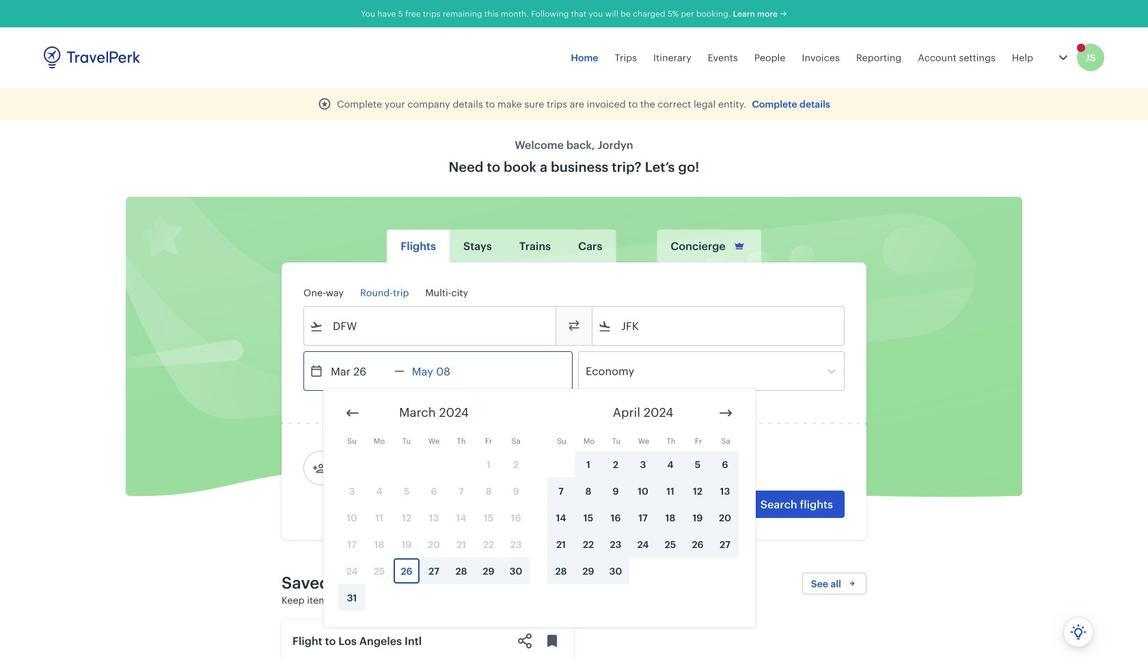 Task type: vqa. For each thing, say whether or not it's contained in the screenshot.
To search field
yes



Task type: describe. For each thing, give the bounding box(es) containing it.
calendar application
[[323, 389, 1148, 627]]

From search field
[[323, 315, 538, 337]]

move forward to switch to the next month. image
[[718, 405, 734, 421]]



Task type: locate. For each thing, give the bounding box(es) containing it.
move backward to switch to the previous month. image
[[345, 405, 361, 421]]

Return text field
[[405, 352, 476, 390]]

Depart text field
[[323, 352, 394, 390]]

Add first traveler search field
[[326, 457, 468, 479]]

To search field
[[612, 315, 826, 337]]



